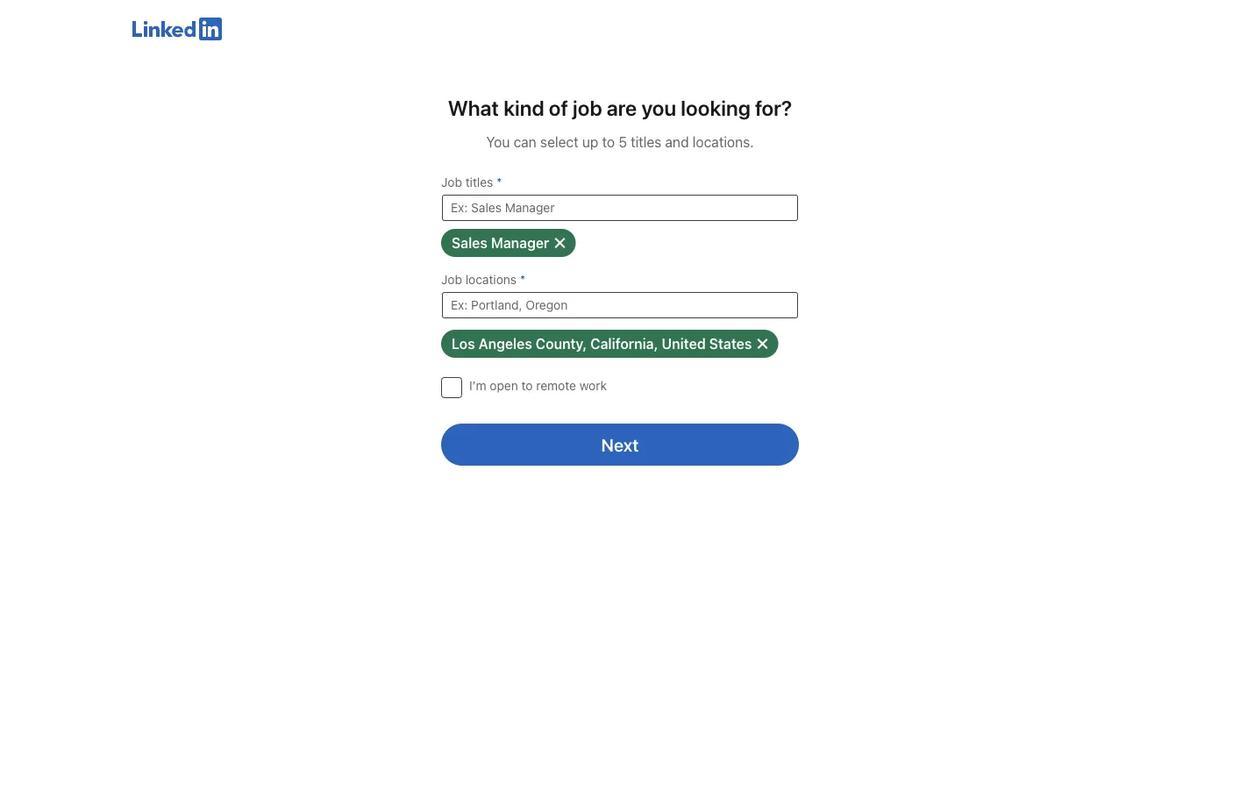 Task type: describe. For each thing, give the bounding box(es) containing it.
locations.
[[693, 134, 754, 150]]

manager
[[491, 235, 550, 251]]

can
[[514, 134, 537, 150]]

next button
[[441, 424, 799, 466]]

job for job titles
[[441, 175, 462, 190]]

5
[[619, 134, 627, 150]]

i'm
[[469, 379, 487, 393]]

remote
[[536, 379, 576, 393]]

california,
[[591, 336, 658, 352]]

what kind of job are you looking for?
[[448, 96, 793, 120]]

i'm open to remote work next
[[469, 379, 639, 455]]

job titles
[[441, 175, 493, 190]]

next
[[601, 434, 639, 455]]

kind
[[504, 96, 544, 120]]

sales manager button
[[441, 229, 576, 257]]

open
[[490, 379, 518, 393]]

you can select up to 5 titles and locations.
[[486, 134, 754, 150]]

you
[[642, 96, 676, 120]]

united
[[662, 336, 706, 352]]

los angeles county, california, united states button
[[441, 330, 779, 358]]

of
[[549, 96, 568, 120]]

1 horizontal spatial to
[[602, 134, 615, 150]]

sales
[[452, 235, 488, 251]]

job
[[573, 96, 602, 120]]

angeles
[[479, 336, 532, 352]]

for?
[[755, 96, 793, 120]]

job locations
[[441, 272, 517, 287]]

looking
[[681, 96, 751, 120]]

are
[[607, 96, 637, 120]]



Task type: vqa. For each thing, say whether or not it's contained in the screenshot.
lee's profile photo
no



Task type: locate. For each thing, give the bounding box(es) containing it.
job left "locations"
[[441, 272, 462, 287]]

0 horizontal spatial titles
[[466, 175, 493, 190]]

1 job from the top
[[441, 175, 462, 190]]

job up sales
[[441, 175, 462, 190]]

to left 5
[[602, 134, 615, 150]]

Job locations text field
[[441, 291, 799, 319]]

locations
[[466, 272, 517, 287]]

los
[[452, 336, 475, 352]]

job for job locations
[[441, 272, 462, 287]]

los angeles county, california, united states
[[452, 336, 752, 352]]

to
[[602, 134, 615, 150], [522, 379, 533, 393]]

2 job from the top
[[441, 272, 462, 287]]

Job titles text field
[[441, 194, 799, 222]]

states
[[709, 336, 752, 352]]

and
[[665, 134, 689, 150]]

what
[[448, 96, 499, 120]]

select
[[540, 134, 579, 150]]

1 vertical spatial titles
[[466, 175, 493, 190]]

titles
[[631, 134, 662, 150], [466, 175, 493, 190]]

to inside i'm open to remote work next
[[522, 379, 533, 393]]

0 horizontal spatial to
[[522, 379, 533, 393]]

sales manager
[[452, 235, 550, 251]]

1 vertical spatial job
[[441, 272, 462, 287]]

titles right 5
[[631, 134, 662, 150]]

work
[[580, 379, 607, 393]]

you
[[486, 134, 510, 150]]

0 vertical spatial to
[[602, 134, 615, 150]]

0 vertical spatial titles
[[631, 134, 662, 150]]

titles down you
[[466, 175, 493, 190]]

to right open
[[522, 379, 533, 393]]

county,
[[536, 336, 587, 352]]

up
[[582, 134, 599, 150]]

0 vertical spatial job
[[441, 175, 462, 190]]

1 horizontal spatial titles
[[631, 134, 662, 150]]

job
[[441, 175, 462, 190], [441, 272, 462, 287]]

1 vertical spatial to
[[522, 379, 533, 393]]



